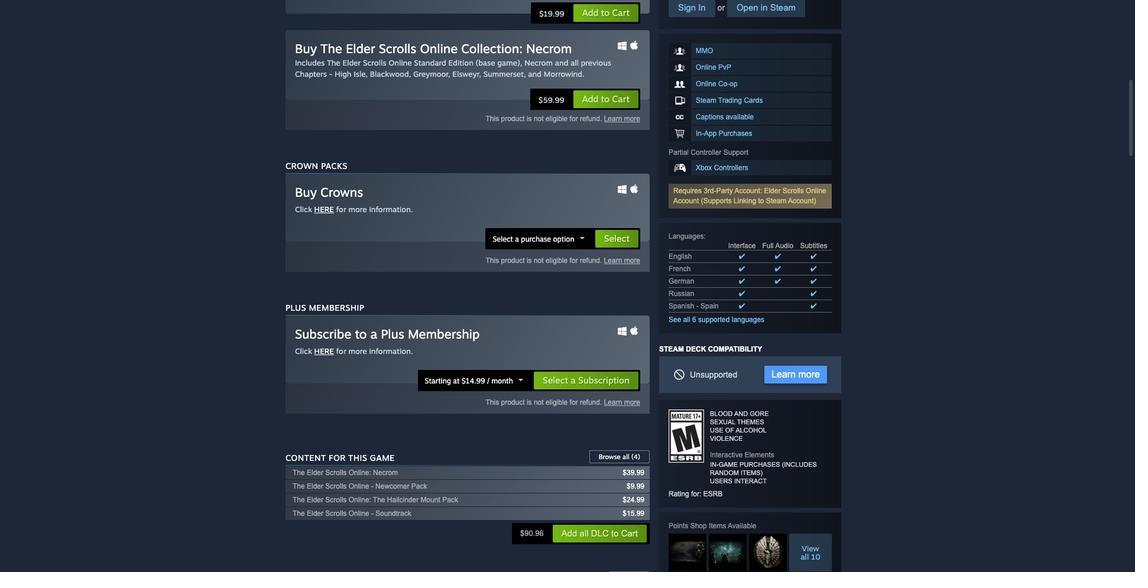 Task type: locate. For each thing, give the bounding box(es) containing it.
a for select a purchase option
[[515, 235, 519, 244]]

refund. down select a subscription link
[[580, 399, 602, 407]]

purchases down available
[[719, 130, 752, 138]]

learn for buy the elder scrolls online collection: necrom
[[604, 115, 622, 123]]

to down account: elder
[[758, 197, 764, 205]]

for down crowns
[[336, 205, 346, 214]]

browse
[[599, 453, 621, 461]]

1 eligible from the top
[[546, 115, 568, 123]]

select a subscription link
[[534, 371, 639, 390]]

requires 3rd-party account: elder scrolls online account (supports linking to steam account)
[[674, 187, 827, 205]]

a right subscribe
[[371, 326, 377, 342]]

plus membership
[[286, 303, 364, 313]]

this for online
[[486, 115, 499, 123]]

add right $19.99
[[582, 7, 599, 18]]

2 refund. from the top
[[580, 257, 602, 265]]

blood
[[710, 410, 733, 418]]

2 add to cart from the top
[[582, 93, 630, 105]]

all inside the view all 10
[[801, 552, 809, 562]]

option
[[553, 235, 575, 244]]

1 vertical spatial a
[[371, 326, 377, 342]]

- left high
[[329, 69, 333, 79]]

at
[[453, 377, 460, 386]]

2 click from the top
[[295, 347, 312, 356]]

2 here from the top
[[314, 347, 334, 356]]

2 vertical spatial product
[[501, 399, 525, 407]]

users
[[710, 478, 733, 485]]

1 click from the top
[[295, 205, 312, 214]]

2 vertical spatial eligible
[[546, 399, 568, 407]]

shop
[[691, 522, 707, 530]]

1 vertical spatial online:
[[349, 496, 371, 504]]

starting
[[425, 377, 451, 386]]

1 vertical spatial add to cart link
[[573, 90, 639, 109]]

all left 10
[[801, 552, 809, 562]]

1 here from the top
[[314, 205, 334, 214]]

select a subscription
[[543, 375, 630, 386]]

online down the elder scrolls online: necrom
[[349, 483, 369, 491]]

here link for subscribe
[[314, 347, 334, 356]]

to inside subscribe to a plus membership click here for more information.
[[355, 326, 367, 342]]

refund.
[[580, 115, 602, 123], [580, 257, 602, 265], [580, 399, 602, 407]]

select for select a subscription
[[543, 375, 568, 386]]

add to cart link down previous
[[573, 90, 639, 109]]

1 horizontal spatial a
[[515, 235, 519, 244]]

controllers
[[714, 164, 749, 172]]

high
[[335, 69, 352, 79]]

in-app purchases
[[696, 130, 752, 138]]

all for see all 6 supported languages
[[683, 316, 691, 324]]

1 vertical spatial eligible
[[546, 257, 568, 265]]

1 vertical spatial information.
[[369, 347, 413, 356]]

1 horizontal spatial select
[[543, 375, 568, 386]]

learn more link for buy the elder scrolls online collection: necrom
[[604, 115, 640, 123]]

1 horizontal spatial pack
[[442, 496, 458, 504]]

2 here link from the top
[[314, 347, 334, 356]]

0 vertical spatial buy
[[295, 41, 317, 56]]

for down select a subscription link
[[570, 399, 578, 407]]

2 vertical spatial a
[[571, 375, 576, 386]]

scrolls down for
[[325, 469, 347, 477]]

:aldmeri: image
[[749, 534, 787, 572]]

plus inside subscribe to a plus membership click here for more information.
[[381, 326, 404, 342]]

steam inside requires 3rd-party account: elder scrolls online account (supports linking to steam account)
[[766, 197, 787, 205]]

open in steam link
[[727, 0, 805, 17]]

3 refund. from the top
[[580, 399, 602, 407]]

this product is not eligible for refund. learn more down select a subscription link
[[486, 399, 640, 407]]

product down month
[[501, 399, 525, 407]]

1 vertical spatial pack
[[442, 496, 458, 504]]

game up the random
[[719, 461, 738, 468]]

click down crown
[[295, 205, 312, 214]]

add for $59.99
[[582, 93, 599, 105]]

purchases inside the interactive elements in-game purchases (includes random items) users interact
[[740, 461, 780, 468]]

2 vertical spatial and
[[734, 410, 748, 418]]

$19.99
[[539, 9, 565, 18]]

online: down 'the elder scrolls online - newcomer pack'
[[349, 496, 371, 504]]

0 vertical spatial refund.
[[580, 115, 602, 123]]

online: up 'the elder scrolls online - newcomer pack'
[[349, 469, 371, 477]]

add to cart up previous
[[582, 7, 630, 18]]

all left 6
[[683, 316, 691, 324]]

- down the elder scrolls online: the hailcinder mount pack in the left bottom of the page
[[371, 510, 374, 518]]

eligible down the $59.99
[[546, 115, 568, 123]]

here down subscribe
[[314, 347, 334, 356]]

1 horizontal spatial game
[[719, 461, 738, 468]]

1 vertical spatial this product is not eligible for refund. learn more
[[486, 257, 640, 265]]

3 not from the top
[[534, 399, 544, 407]]

here link for buy
[[314, 205, 334, 214]]

0 vertical spatial here link
[[314, 205, 334, 214]]

cart
[[612, 7, 630, 18], [612, 93, 630, 105], [621, 529, 638, 539]]

all up 'morrowind.' at the top of the page
[[571, 58, 579, 67]]

0 vertical spatial product
[[501, 115, 525, 123]]

cart for $19.99
[[612, 7, 630, 18]]

1 vertical spatial click
[[295, 347, 312, 356]]

steam left deck
[[659, 345, 684, 354]]

eligible down option
[[546, 257, 568, 265]]

1 here link from the top
[[314, 205, 334, 214]]

purchases
[[719, 130, 752, 138], [740, 461, 780, 468]]

buy for buy crowns
[[295, 185, 317, 200]]

a inside subscribe to a plus membership click here for more information.
[[371, 326, 377, 342]]

add left dlc
[[562, 529, 577, 539]]

for for subscribe to a plus membership
[[570, 399, 578, 407]]

this product is not eligible for refund. learn more down option
[[486, 257, 640, 265]]

1 vertical spatial is
[[527, 257, 532, 265]]

add to cart
[[582, 7, 630, 18], [582, 93, 630, 105]]

eligible
[[546, 115, 568, 123], [546, 257, 568, 265], [546, 399, 568, 407]]

mount
[[421, 496, 441, 504]]

information. inside buy crowns click here for more information.
[[369, 205, 413, 214]]

1 add to cart link from the top
[[573, 4, 639, 22]]

refund. down 'morrowind.' at the top of the page
[[580, 115, 602, 123]]

1 information. from the top
[[369, 205, 413, 214]]

1 horizontal spatial in-
[[710, 461, 719, 468]]

/
[[487, 377, 490, 386]]

here link down crowns
[[314, 205, 334, 214]]

1 vertical spatial not
[[534, 257, 544, 265]]

2 vertical spatial this product is not eligible for refund. learn more
[[486, 399, 640, 407]]

use
[[710, 427, 724, 434]]

2 add to cart link from the top
[[573, 90, 639, 109]]

add to cart link up previous
[[573, 4, 639, 22]]

0 horizontal spatial in-
[[696, 130, 704, 138]]

refund. down select link
[[580, 257, 602, 265]]

in
[[761, 2, 768, 12]]

0 vertical spatial information.
[[369, 205, 413, 214]]

subscription
[[579, 375, 630, 386]]

2 horizontal spatial select
[[604, 233, 630, 244]]

game),
[[498, 58, 522, 67]]

0 horizontal spatial pack
[[411, 483, 427, 491]]

membership up starting
[[408, 326, 480, 342]]

product down select a purchase option
[[501, 257, 525, 265]]

this down select a purchase option
[[486, 257, 499, 265]]

0 horizontal spatial and
[[528, 69, 542, 79]]

open in steam
[[737, 2, 796, 12]]

2 not from the top
[[534, 257, 544, 265]]

pack right 'mount'
[[442, 496, 458, 504]]

here
[[314, 205, 334, 214], [314, 347, 334, 356]]

0 vertical spatial add to cart
[[582, 7, 630, 18]]

elsweyr,
[[453, 69, 481, 79]]

buy up includes
[[295, 41, 317, 56]]

this product is not eligible for refund. learn more for subscribe to a plus membership
[[486, 399, 640, 407]]

scrolls up the isle,
[[363, 58, 386, 67]]

here down crowns
[[314, 205, 334, 214]]

this product is not eligible for refund. learn more down the $59.99
[[486, 115, 640, 123]]

to down previous
[[601, 93, 610, 105]]

online up account)
[[806, 187, 827, 195]]

3 this product is not eligible for refund. learn more from the top
[[486, 399, 640, 407]]

party
[[717, 187, 733, 195]]

0 vertical spatial cart
[[612, 7, 630, 18]]

2 eligible from the top
[[546, 257, 568, 265]]

spanish
[[669, 302, 695, 310]]

2 vertical spatial not
[[534, 399, 544, 407]]

a left purchase
[[515, 235, 519, 244]]

is
[[527, 115, 532, 123], [527, 257, 532, 265], [527, 399, 532, 407]]

a left the subscription
[[571, 375, 576, 386]]

interface
[[728, 242, 756, 250]]

1 vertical spatial product
[[501, 257, 525, 265]]

select left purchase
[[493, 235, 513, 244]]

not for subscribe to a plus membership
[[534, 399, 544, 407]]

buy inside buy crowns click here for more information.
[[295, 185, 317, 200]]

in- down captions
[[696, 130, 704, 138]]

0 vertical spatial eligible
[[546, 115, 568, 123]]

for for buy crowns
[[570, 257, 578, 265]]

3 product from the top
[[501, 399, 525, 407]]

and left 'morrowind.' at the top of the page
[[528, 69, 542, 79]]

2 online: from the top
[[349, 496, 371, 504]]

this product is not eligible for refund. learn more for buy the elder scrolls online collection: necrom
[[486, 115, 640, 123]]

1 buy from the top
[[295, 41, 317, 56]]

add to cart link for $59.99
[[573, 90, 639, 109]]

learn
[[604, 115, 622, 123], [604, 257, 622, 265], [772, 370, 796, 380], [604, 399, 622, 407]]

online: for necrom
[[349, 469, 371, 477]]

is for buy crowns
[[527, 257, 532, 265]]

1 add to cart from the top
[[582, 7, 630, 18]]

1 product from the top
[[501, 115, 525, 123]]

1 horizontal spatial and
[[555, 58, 569, 67]]

all
[[571, 58, 579, 67], [683, 316, 691, 324], [623, 453, 630, 461], [580, 529, 589, 539], [801, 552, 809, 562]]

this down summerset, at the top of the page
[[486, 115, 499, 123]]

0 vertical spatial this product is not eligible for refund. learn more
[[486, 115, 640, 123]]

subscribe to a plus membership click here for more information.
[[295, 326, 480, 356]]

0 vertical spatial necrom
[[526, 41, 572, 56]]

0 vertical spatial a
[[515, 235, 519, 244]]

hailcinder
[[387, 496, 419, 504]]

in-app purchases link
[[669, 126, 832, 141]]

3 is from the top
[[527, 399, 532, 407]]

and up themes
[[734, 410, 748, 418]]

buy down crown
[[295, 185, 317, 200]]

$90.96
[[520, 529, 544, 538]]

scrolls up account)
[[783, 187, 804, 195]]

1 vertical spatial add
[[582, 93, 599, 105]]

select for select a purchase option
[[493, 235, 513, 244]]

0 vertical spatial online:
[[349, 469, 371, 477]]

10
[[811, 552, 821, 562]]

cart for $59.99
[[612, 93, 630, 105]]

1 vertical spatial plus
[[381, 326, 404, 342]]

all left (4)
[[623, 453, 630, 461]]

the elder scrolls online - newcomer pack
[[293, 483, 427, 491]]

2 information. from the top
[[369, 347, 413, 356]]

select left the subscription
[[543, 375, 568, 386]]

add down 'morrowind.' at the top of the page
[[582, 93, 599, 105]]

online inside requires 3rd-party account: elder scrolls online account (supports linking to steam account)
[[806, 187, 827, 195]]

2 horizontal spatial and
[[734, 410, 748, 418]]

german
[[669, 277, 694, 286]]

product for buy crowns
[[501, 257, 525, 265]]

starting at $14.99 / month
[[425, 377, 513, 386]]

1 vertical spatial purchases
[[740, 461, 780, 468]]

1 horizontal spatial plus
[[381, 326, 404, 342]]

refund. for subscribe to a plus membership
[[580, 399, 602, 407]]

eligible down select a subscription link
[[546, 399, 568, 407]]

add
[[582, 7, 599, 18], [582, 93, 599, 105], [562, 529, 577, 539]]

2 horizontal spatial a
[[571, 375, 576, 386]]

trading
[[718, 96, 742, 105]]

steam right the in at the right top of the page
[[770, 2, 796, 12]]

2 vertical spatial is
[[527, 399, 532, 407]]

game inside the interactive elements in-game purchases (includes random items) users interact
[[719, 461, 738, 468]]

0 vertical spatial membership
[[309, 303, 364, 313]]

not down the $59.99
[[534, 115, 544, 123]]

isle,
[[354, 69, 368, 79]]

add inside "add all dlc to cart" link
[[562, 529, 577, 539]]

online pvp
[[696, 63, 732, 72]]

steam down account: elder
[[766, 197, 787, 205]]

this up the elder scrolls online: necrom
[[348, 453, 367, 463]]

1 vertical spatial buy
[[295, 185, 317, 200]]

see
[[669, 316, 681, 324]]

add to cart for $19.99
[[582, 7, 630, 18]]

0 vertical spatial add
[[582, 7, 599, 18]]

all for view all 10
[[801, 552, 809, 562]]

2 is from the top
[[527, 257, 532, 265]]

online down the elder scrolls online: the hailcinder mount pack in the left bottom of the page
[[349, 510, 369, 518]]

french
[[669, 265, 691, 273]]

1 vertical spatial refund.
[[580, 257, 602, 265]]

linking
[[734, 197, 756, 205]]

points
[[669, 522, 689, 530]]

1 refund. from the top
[[580, 115, 602, 123]]

alcohol
[[736, 427, 767, 434]]

a for select a subscription
[[571, 375, 576, 386]]

account: elder
[[735, 187, 781, 195]]

0 horizontal spatial a
[[371, 326, 377, 342]]

pack up 'mount'
[[411, 483, 427, 491]]

select right option
[[604, 233, 630, 244]]

for:
[[691, 490, 702, 499]]

0 vertical spatial add to cart link
[[573, 4, 639, 22]]

online
[[420, 41, 458, 56], [389, 58, 412, 67], [696, 63, 717, 72], [696, 80, 717, 88], [806, 187, 827, 195], [349, 483, 369, 491], [349, 510, 369, 518]]

0 vertical spatial here
[[314, 205, 334, 214]]

1 is from the top
[[527, 115, 532, 123]]

1 vertical spatial cart
[[612, 93, 630, 105]]

1 not from the top
[[534, 115, 544, 123]]

not down select a subscription link
[[534, 399, 544, 407]]

product down summerset, at the top of the page
[[501, 115, 525, 123]]

membership up subscribe
[[309, 303, 364, 313]]

2 vertical spatial add
[[562, 529, 577, 539]]

2 buy from the top
[[295, 185, 317, 200]]

1 vertical spatial in-
[[710, 461, 719, 468]]

see all 6 supported languages
[[669, 316, 765, 324]]

game up newcomer
[[370, 453, 395, 463]]

elder
[[346, 41, 375, 56], [343, 58, 361, 67], [307, 469, 324, 477], [307, 483, 324, 491], [307, 496, 324, 504], [307, 510, 324, 518]]

here link down subscribe
[[314, 347, 334, 356]]

not down purchase
[[534, 257, 544, 265]]

- left spain
[[696, 302, 699, 310]]

0 vertical spatial not
[[534, 115, 544, 123]]

more inside buy crowns click here for more information.
[[349, 205, 367, 214]]

0 horizontal spatial game
[[370, 453, 395, 463]]

to up previous
[[601, 7, 610, 18]]

mmo
[[696, 47, 713, 55]]

$14.99
[[462, 377, 485, 386]]

1 this product is not eligible for refund. learn more from the top
[[486, 115, 640, 123]]

1 vertical spatial membership
[[408, 326, 480, 342]]

1 online: from the top
[[349, 469, 371, 477]]

add for $19.99
[[582, 7, 599, 18]]

elder for the elder scrolls online - soundtrack
[[307, 510, 324, 518]]

edition
[[449, 58, 474, 67]]

co-
[[719, 80, 730, 88]]

1 horizontal spatial membership
[[408, 326, 480, 342]]

english
[[669, 253, 692, 261]]

1 vertical spatial and
[[528, 69, 542, 79]]

this product is not eligible for refund. learn more
[[486, 115, 640, 123], [486, 257, 640, 265], [486, 399, 640, 407]]

to right subscribe
[[355, 326, 367, 342]]

0 vertical spatial is
[[527, 115, 532, 123]]

0 vertical spatial plus
[[286, 303, 306, 313]]

learn for buy crowns
[[604, 257, 622, 265]]

game
[[370, 453, 395, 463], [719, 461, 738, 468]]

xbox
[[696, 164, 712, 172]]

buy
[[295, 41, 317, 56], [295, 185, 317, 200]]

2 this product is not eligible for refund. learn more from the top
[[486, 257, 640, 265]]

1 vertical spatial add to cart
[[582, 93, 630, 105]]

click inside buy crowns click here for more information.
[[295, 205, 312, 214]]

2 vertical spatial refund.
[[580, 399, 602, 407]]

all left dlc
[[580, 529, 589, 539]]

click
[[295, 205, 312, 214], [295, 347, 312, 356]]

2 product from the top
[[501, 257, 525, 265]]

captions
[[696, 113, 724, 121]]

available
[[728, 522, 757, 530]]

for down option
[[570, 257, 578, 265]]

here inside buy crowns click here for more information.
[[314, 205, 334, 214]]

elder for the elder scrolls online: the hailcinder mount pack
[[307, 496, 324, 504]]

purchases down elements
[[740, 461, 780, 468]]

click down subscribe
[[295, 347, 312, 356]]

and up 'morrowind.' at the top of the page
[[555, 58, 569, 67]]

this for membership
[[486, 399, 499, 407]]

account)
[[788, 197, 816, 205]]

view all 10
[[801, 544, 821, 562]]

for
[[329, 453, 346, 463]]

this down /
[[486, 399, 499, 407]]

elements
[[745, 451, 775, 460]]

1 vertical spatial here
[[314, 347, 334, 356]]

1 vertical spatial here link
[[314, 347, 334, 356]]

for down subscribe
[[336, 347, 346, 356]]

not for buy crowns
[[534, 257, 544, 265]]

0 vertical spatial click
[[295, 205, 312, 214]]

for down 'morrowind.' at the top of the page
[[570, 115, 578, 123]]

blackwood,
[[370, 69, 411, 79]]

requires
[[674, 187, 702, 195]]

0 horizontal spatial select
[[493, 235, 513, 244]]

in- up the random
[[710, 461, 719, 468]]

3 eligible from the top
[[546, 399, 568, 407]]

esrb
[[704, 490, 723, 499]]

add to cart down previous
[[582, 93, 630, 105]]

buy inside buy the elder scrolls online collection: necrom includes the elder scrolls online standard edition (base game), necrom and all previous chapters - high isle, blackwood, greymoor, elsweyr, summerset, and morrowind.
[[295, 41, 317, 56]]

product for buy the elder scrolls online collection: necrom
[[501, 115, 525, 123]]

chapters
[[295, 69, 327, 79]]



Task type: vqa. For each thing, say whether or not it's contained in the screenshot.
Account Menu navigation
no



Task type: describe. For each thing, give the bounding box(es) containing it.
learn more link for buy crowns
[[604, 257, 640, 265]]

browse all (4)
[[599, 453, 640, 461]]

2 vertical spatial necrom
[[373, 469, 398, 477]]

click inside subscribe to a plus membership click here for more information.
[[295, 347, 312, 356]]

all inside buy the elder scrolls online collection: necrom includes the elder scrolls online standard edition (base game), necrom and all previous chapters - high isle, blackwood, greymoor, elsweyr, summerset, and morrowind.
[[571, 58, 579, 67]]

buy crowns click here for more information.
[[295, 185, 413, 214]]

compatibility
[[708, 345, 762, 354]]

3rd-
[[704, 187, 717, 195]]

sign
[[678, 2, 696, 12]]

support
[[724, 148, 749, 157]]

op
[[730, 80, 738, 88]]

packs
[[321, 161, 348, 171]]

0 horizontal spatial membership
[[309, 303, 364, 313]]

collection:
[[461, 41, 523, 56]]

partial
[[669, 148, 689, 157]]

blood and gore sexual themes use of alcohol violence
[[710, 410, 769, 442]]

membership inside subscribe to a plus membership click here for more information.
[[408, 326, 480, 342]]

see all 6 supported languages link
[[669, 316, 765, 324]]

supported
[[698, 316, 730, 324]]

add to cart for $59.99
[[582, 93, 630, 105]]

- inside buy the elder scrolls online collection: necrom includes the elder scrolls online standard edition (base game), necrom and all previous chapters - high isle, blackwood, greymoor, elsweyr, summerset, and morrowind.
[[329, 69, 333, 79]]

not for buy the elder scrolls online collection: necrom
[[534, 115, 544, 123]]

newcomer
[[376, 483, 409, 491]]

refund. for buy crowns
[[580, 257, 602, 265]]

open
[[737, 2, 759, 12]]

interact
[[734, 478, 767, 485]]

month
[[492, 377, 513, 386]]

2 vertical spatial cart
[[621, 529, 638, 539]]

select for select
[[604, 233, 630, 244]]

random
[[710, 470, 739, 477]]

sign in link
[[669, 0, 715, 17]]

steam trading cards link
[[669, 93, 832, 108]]

buy for buy the elder scrolls online collection: necrom
[[295, 41, 317, 56]]

for for buy the elder scrolls online collection: necrom
[[570, 115, 578, 123]]

steam deck compatibility
[[659, 345, 762, 354]]

steam trading cards
[[696, 96, 763, 105]]

learn for subscribe to a plus membership
[[604, 399, 622, 407]]

interactive elements in-game purchases (includes random items) users interact
[[710, 451, 817, 485]]

app
[[704, 130, 717, 138]]

0 horizontal spatial plus
[[286, 303, 306, 313]]

online: for the
[[349, 496, 371, 504]]

0 vertical spatial purchases
[[719, 130, 752, 138]]

1 vertical spatial necrom
[[525, 58, 553, 67]]

learn more link for subscribe to a plus membership
[[604, 399, 640, 407]]

spanish - spain
[[669, 302, 719, 310]]

$15.99
[[623, 510, 645, 518]]

content
[[286, 453, 326, 463]]

this for for
[[486, 257, 499, 265]]

standard
[[414, 58, 446, 67]]

add for $90.96
[[562, 529, 577, 539]]

$9.99
[[627, 483, 645, 491]]

dlc
[[591, 529, 609, 539]]

add all dlc to cart
[[562, 529, 638, 539]]

online up standard
[[420, 41, 458, 56]]

eligible for subscribe to a plus membership
[[546, 399, 568, 407]]

to right dlc
[[611, 529, 619, 539]]

the elder scrolls online - soundtrack
[[293, 510, 411, 518]]

all for add all dlc to cart
[[580, 529, 589, 539]]

scrolls up the elder scrolls online - soundtrack on the left bottom of the page
[[325, 496, 347, 504]]

online pvp link
[[669, 60, 832, 75]]

elder for the elder scrolls online: necrom
[[307, 469, 324, 477]]

online down mmo
[[696, 63, 717, 72]]

full audio
[[763, 242, 794, 250]]

0 vertical spatial pack
[[411, 483, 427, 491]]

captions available
[[696, 113, 754, 121]]

items
[[709, 522, 726, 530]]

the elder scrolls online: necrom
[[293, 469, 398, 477]]

here inside subscribe to a plus membership click here for more information.
[[314, 347, 334, 356]]

available
[[726, 113, 754, 121]]

0 vertical spatial in-
[[696, 130, 704, 138]]

breton image
[[669, 534, 707, 565]]

online up the blackwood,
[[389, 58, 412, 67]]

scrolls down the elder scrolls online: necrom
[[325, 483, 347, 491]]

items)
[[741, 470, 763, 477]]

eligible for buy crowns
[[546, 257, 568, 265]]

soundtrack
[[376, 510, 411, 518]]

content for this game
[[286, 453, 395, 463]]

information. inside subscribe to a plus membership click here for more information.
[[369, 347, 413, 356]]

crown
[[286, 161, 318, 171]]

for inside buy crowns click here for more information.
[[336, 205, 346, 214]]

more inside subscribe to a plus membership click here for more information.
[[349, 347, 367, 356]]

(4)
[[632, 453, 640, 461]]

- up the elder scrolls online: the hailcinder mount pack in the left bottom of the page
[[371, 483, 374, 491]]

scrolls up the blackwood,
[[379, 41, 417, 56]]

view
[[802, 544, 820, 554]]

includes
[[295, 58, 325, 67]]

online co-op
[[696, 80, 738, 88]]

:
[[704, 232, 706, 241]]

violence
[[710, 435, 743, 442]]

summerset,
[[484, 69, 526, 79]]

game for this
[[370, 453, 395, 463]]

audio
[[776, 242, 794, 250]]

(includes
[[782, 461, 817, 468]]

sign in
[[678, 2, 706, 12]]

is for subscribe to a plus membership
[[527, 399, 532, 407]]

product for subscribe to a plus membership
[[501, 399, 525, 407]]

rating for: esrb
[[669, 490, 723, 499]]

deck
[[686, 345, 706, 354]]

to inside requires 3rd-party account: elder scrolls online account (supports linking to steam account)
[[758, 197, 764, 205]]

subscribe
[[295, 326, 352, 342]]

refund. for buy the elder scrolls online collection: necrom
[[580, 115, 602, 123]]

interactive
[[710, 451, 743, 460]]

in
[[699, 2, 706, 12]]

arrival image
[[709, 534, 747, 565]]

eligible for buy the elder scrolls online collection: necrom
[[546, 115, 568, 123]]

and inside blood and gore sexual themes use of alcohol violence
[[734, 410, 748, 418]]

sexual
[[710, 419, 736, 426]]

languages
[[669, 232, 704, 241]]

mmo link
[[669, 43, 832, 59]]

in- inside the interactive elements in-game purchases (includes random items) users interact
[[710, 461, 719, 468]]

$39.99
[[623, 469, 645, 477]]

the elder scrolls online: the hailcinder mount pack
[[293, 496, 458, 504]]

languages :
[[669, 232, 706, 241]]

scrolls inside requires 3rd-party account: elder scrolls online account (supports linking to steam account)
[[783, 187, 804, 195]]

this product is not eligible for refund. learn more for buy crowns
[[486, 257, 640, 265]]

is for buy the elder scrolls online collection: necrom
[[527, 115, 532, 123]]

themes
[[737, 419, 764, 426]]

elder for the elder scrolls online - newcomer pack
[[307, 483, 324, 491]]

for inside subscribe to a plus membership click here for more information.
[[336, 347, 346, 356]]

online left co-
[[696, 80, 717, 88]]

buy the elder scrolls online collection: necrom includes the elder scrolls online standard edition (base game), necrom and all previous chapters - high isle, blackwood, greymoor, elsweyr, summerset, and morrowind.
[[295, 41, 611, 79]]

0 vertical spatial and
[[555, 58, 569, 67]]

scrolls down 'the elder scrolls online - newcomer pack'
[[325, 510, 347, 518]]

crown packs
[[286, 161, 348, 171]]

all for browse all (4)
[[623, 453, 630, 461]]

account (supports
[[674, 197, 732, 205]]

steam up captions
[[696, 96, 717, 105]]

points shop items available
[[669, 522, 757, 530]]

controller
[[691, 148, 722, 157]]

add to cart link for $19.99
[[573, 4, 639, 22]]

game for in-
[[719, 461, 738, 468]]

russian
[[669, 290, 694, 298]]



